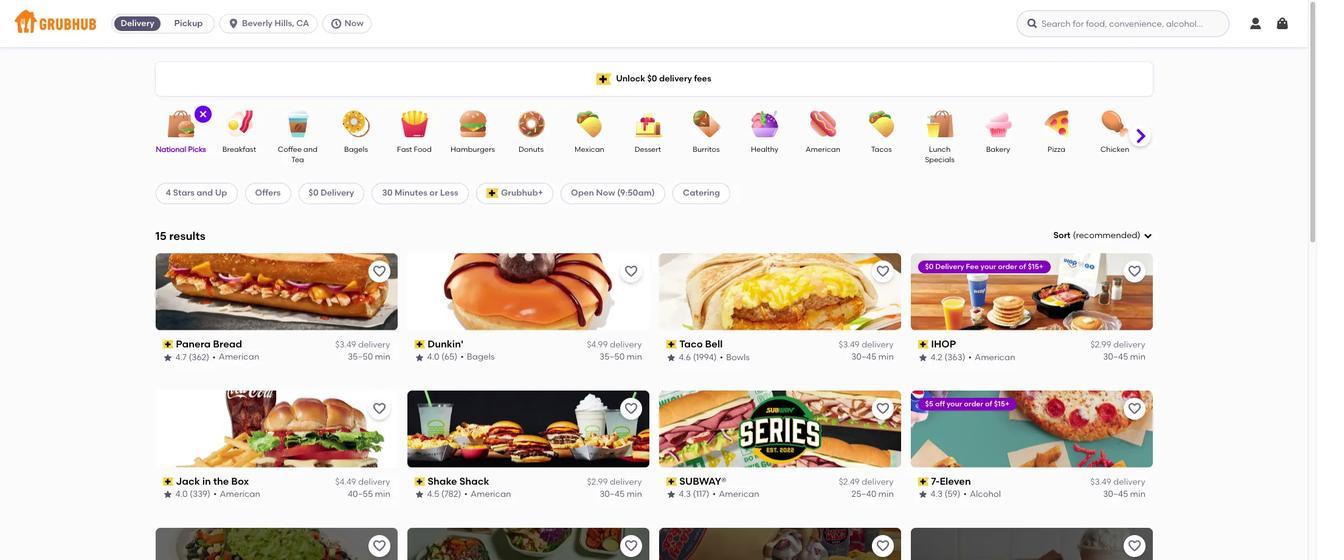 Task type: vqa. For each thing, say whether or not it's contained in the screenshot.


Task type: locate. For each thing, give the bounding box(es) containing it.
star icon image for panera bread
[[163, 353, 172, 363]]

1 vertical spatial and
[[197, 188, 213, 199]]

30–45 min for shake shack
[[600, 490, 642, 500]]

subscription pass image for shake shack
[[415, 478, 425, 487]]

1 horizontal spatial 4.3
[[931, 490, 943, 500]]

now right open
[[596, 188, 615, 199]]

• american for ihop
[[969, 352, 1016, 363]]

• american right (117)
[[713, 490, 760, 500]]

4.3 for 7-eleven
[[931, 490, 943, 500]]

order right fee
[[998, 263, 1018, 271]]

(363)
[[945, 352, 966, 363]]

30–45 for 7-eleven
[[1103, 490, 1128, 500]]

bagels right (65)
[[467, 352, 495, 363]]

1 vertical spatial $2.99 delivery
[[587, 478, 642, 488]]

and left up in the left top of the page
[[197, 188, 213, 199]]

1 horizontal spatial 35–50 min
[[600, 352, 642, 363]]

taco bell
[[680, 339, 723, 350]]

1 horizontal spatial order
[[998, 263, 1018, 271]]

$3.49 delivery for 7-eleven
[[1091, 478, 1146, 488]]

$2.99 delivery for shake shack
[[587, 478, 642, 488]]

delivery left fee
[[936, 263, 965, 271]]

delivery for 7-eleven
[[1114, 478, 1146, 488]]

0 vertical spatial $2.99
[[1091, 340, 1112, 350]]

4.3 left (117)
[[679, 490, 691, 500]]

min for ihop
[[1130, 352, 1146, 363]]

subscription pass image left dunkin'
[[415, 341, 425, 349]]

shake
[[428, 476, 457, 488]]

star icon image for shake shack
[[415, 491, 424, 500]]

0 horizontal spatial $3.49
[[335, 340, 356, 350]]

1 horizontal spatial $2.99
[[1091, 340, 1112, 350]]

$3.49 for taco bell
[[839, 340, 860, 350]]

• american
[[213, 352, 259, 363], [969, 352, 1016, 363], [214, 490, 260, 500], [465, 490, 511, 500], [713, 490, 760, 500]]

and
[[304, 145, 318, 154], [197, 188, 213, 199]]

star icon image for taco bell
[[667, 353, 676, 363]]

35–50 min for dunkin'
[[600, 352, 642, 363]]

0 horizontal spatial $15+
[[995, 400, 1010, 409]]

star icon image left the 4.2
[[918, 353, 928, 363]]

recommended
[[1077, 231, 1138, 241]]

hills,
[[275, 18, 294, 29]]

now right ca
[[345, 18, 364, 29]]

svg image
[[1027, 18, 1039, 30], [1144, 231, 1153, 241]]

1 horizontal spatial $0
[[648, 74, 657, 84]]

0 horizontal spatial your
[[947, 400, 963, 409]]

delivery left pickup
[[121, 18, 154, 29]]

$3.49 delivery for taco bell
[[839, 340, 894, 350]]

• right (117)
[[713, 490, 716, 500]]

american down box
[[220, 490, 260, 500]]

save this restaurant image
[[372, 265, 387, 279], [624, 265, 639, 279], [876, 265, 890, 279], [876, 402, 890, 417], [624, 539, 639, 554], [876, 539, 890, 554]]

subscription pass image left taco
[[667, 341, 677, 349]]

subscription pass image left 7-
[[918, 478, 929, 487]]

0 horizontal spatial $2.99
[[587, 478, 608, 488]]

• right (65)
[[461, 352, 464, 363]]

american down shack
[[471, 490, 511, 500]]

0 horizontal spatial now
[[345, 18, 364, 29]]

(59)
[[945, 490, 961, 500]]

$4.99 delivery
[[587, 340, 642, 350]]

4.0 left (65)
[[427, 352, 440, 363]]

offers
[[255, 188, 281, 199]]

•
[[213, 352, 216, 363], [461, 352, 464, 363], [720, 352, 724, 363], [969, 352, 972, 363], [214, 490, 217, 500], [465, 490, 468, 500], [713, 490, 716, 500], [964, 490, 967, 500]]

star icon image left 4.3 (59)
[[918, 491, 928, 500]]

$3.49 delivery
[[335, 340, 390, 350], [839, 340, 894, 350], [1091, 478, 1146, 488]]

order
[[998, 263, 1018, 271], [965, 400, 984, 409]]

1 horizontal spatial of
[[1020, 263, 1027, 271]]

$3.49
[[335, 340, 356, 350], [839, 340, 860, 350], [1091, 478, 1112, 488]]

2 horizontal spatial $0
[[926, 263, 934, 271]]

4.0 down jack
[[176, 490, 188, 500]]

• right (363)
[[969, 352, 972, 363]]

0 horizontal spatial 4.0
[[176, 490, 188, 500]]

svg image
[[1249, 16, 1264, 31], [1276, 16, 1290, 31], [228, 18, 240, 30], [330, 18, 342, 30], [198, 110, 208, 119]]

0 vertical spatial bagels
[[344, 145, 368, 154]]

2 horizontal spatial delivery
[[936, 263, 965, 271]]

grubhub plus flag logo image left grubhub+
[[487, 189, 499, 199]]

30 minutes or less
[[382, 188, 459, 199]]

bagels down bagels image
[[344, 145, 368, 154]]

1 horizontal spatial your
[[981, 263, 997, 271]]

• for 7-eleven
[[964, 490, 967, 500]]

donuts
[[519, 145, 544, 154]]

1 vertical spatial grubhub plus flag logo image
[[487, 189, 499, 199]]

subscription pass image left jack
[[163, 478, 174, 487]]

star icon image left 4.0 (65)
[[415, 353, 424, 363]]

0 vertical spatial $2.99 delivery
[[1091, 340, 1146, 350]]

grubhub plus flag logo image left the unlock
[[597, 73, 612, 85]]

30–45 min for 7-eleven
[[1103, 490, 1146, 500]]

grubhub plus flag logo image for unlock $0 delivery fees
[[597, 73, 612, 85]]

panera bread logo image
[[155, 254, 398, 331]]

0 horizontal spatial $0
[[309, 188, 319, 199]]

2 vertical spatial $0
[[926, 263, 934, 271]]

subscription pass image left panera
[[163, 341, 174, 349]]

4.3 for subway®
[[679, 490, 691, 500]]

of right off
[[986, 400, 993, 409]]

• for taco bell
[[720, 352, 724, 363]]

ihop
[[932, 339, 957, 350]]

$5 off your order of $15+
[[926, 400, 1010, 409]]

4.0 for dunkin'
[[427, 352, 440, 363]]

of right fee
[[1020, 263, 1027, 271]]

stars
[[173, 188, 195, 199]]

alcohol
[[970, 490, 1001, 500]]

bagels image
[[335, 111, 378, 137]]

star icon image left 4.0 (339)
[[163, 491, 172, 500]]

0 vertical spatial svg image
[[1027, 18, 1039, 30]]

save this restaurant image
[[1128, 265, 1142, 279], [372, 402, 387, 417], [624, 402, 639, 417], [1128, 402, 1142, 417], [372, 539, 387, 554], [1128, 539, 1142, 554]]

$2.99 delivery for ihop
[[1091, 340, 1146, 350]]

subscription pass image left shake
[[415, 478, 425, 487]]

in
[[202, 476, 211, 488]]

(
[[1074, 231, 1077, 241]]

$3.49 for panera bread
[[335, 340, 356, 350]]

• american down shack
[[465, 490, 511, 500]]

1 horizontal spatial $3.49 delivery
[[839, 340, 894, 350]]

and up tea
[[304, 145, 318, 154]]

1 vertical spatial 4.0
[[176, 490, 188, 500]]

• american down box
[[214, 490, 260, 500]]

save this restaurant button
[[368, 261, 390, 283], [620, 261, 642, 283], [872, 261, 894, 283], [1124, 261, 1146, 283], [368, 398, 390, 420], [620, 398, 642, 420], [872, 398, 894, 420], [1124, 398, 1146, 420], [368, 536, 390, 558], [620, 536, 642, 558], [872, 536, 894, 558], [1124, 536, 1146, 558]]

grubhub plus flag logo image
[[597, 73, 612, 85], [487, 189, 499, 199]]

american right (117)
[[719, 490, 760, 500]]

0 horizontal spatial 35–50 min
[[348, 352, 390, 363]]

0 horizontal spatial $3.49 delivery
[[335, 340, 390, 350]]

dessert image
[[627, 111, 670, 137]]

• american right (363)
[[969, 352, 1016, 363]]

fee
[[966, 263, 979, 271]]

1 horizontal spatial 35–50
[[600, 352, 625, 363]]

0 horizontal spatial 4.3
[[679, 490, 691, 500]]

chicken
[[1101, 145, 1130, 154]]

1 vertical spatial of
[[986, 400, 993, 409]]

subscription pass image
[[918, 341, 929, 349], [415, 478, 425, 487], [918, 478, 929, 487]]

1 vertical spatial your
[[947, 400, 963, 409]]

• american down bread
[[213, 352, 259, 363]]

min
[[375, 352, 390, 363], [627, 352, 642, 363], [879, 352, 894, 363], [1130, 352, 1146, 363], [375, 490, 390, 500], [627, 490, 642, 500], [879, 490, 894, 500], [1130, 490, 1146, 500]]

tacos image
[[861, 111, 903, 137]]

2 35–50 min from the left
[[600, 352, 642, 363]]

1 horizontal spatial now
[[596, 188, 615, 199]]

american down bread
[[219, 352, 259, 363]]

shake shack logo image
[[407, 391, 649, 468]]

coffee and tea
[[278, 145, 318, 165]]

min for shake shack
[[627, 490, 642, 500]]

lunch specials image
[[919, 111, 962, 137]]

1 vertical spatial bagels
[[467, 352, 495, 363]]

• american for jack in the box
[[214, 490, 260, 500]]

7-
[[932, 476, 940, 488]]

0 horizontal spatial $2.99 delivery
[[587, 478, 642, 488]]

star icon image left 4.6
[[667, 353, 676, 363]]

$5
[[926, 400, 934, 409]]

bell
[[706, 339, 723, 350]]

save this restaurant image for subway®
[[876, 402, 890, 417]]

0 vertical spatial $15+
[[1028, 263, 1044, 271]]

beverly hills, ca
[[242, 18, 309, 29]]

american for shake shack
[[471, 490, 511, 500]]

delivery left 30
[[321, 188, 354, 199]]

delivery for $0 delivery fee your order of $15+
[[936, 263, 965, 271]]

1 horizontal spatial 4.0
[[427, 352, 440, 363]]

delivery for panera bread
[[358, 340, 390, 350]]

1 vertical spatial $2.99
[[587, 478, 608, 488]]

1 vertical spatial $15+
[[995, 400, 1010, 409]]

star icon image left 4.7
[[163, 353, 172, 363]]

delivery inside button
[[121, 18, 154, 29]]

$2.99 delivery
[[1091, 340, 1146, 350], [587, 478, 642, 488]]

• right (59)
[[964, 490, 967, 500]]

min for panera bread
[[375, 352, 390, 363]]

american
[[806, 145, 841, 154], [219, 352, 259, 363], [975, 352, 1016, 363], [220, 490, 260, 500], [471, 490, 511, 500], [719, 490, 760, 500]]

open now (9:50am)
[[571, 188, 655, 199]]

subway® logo image
[[659, 391, 901, 468]]

1 horizontal spatial delivery
[[321, 188, 354, 199]]

subscription pass image for subway®
[[667, 478, 677, 487]]

2 35–50 from the left
[[600, 352, 625, 363]]

4 stars and up
[[166, 188, 227, 199]]

2 horizontal spatial $3.49 delivery
[[1091, 478, 1146, 488]]

subscription pass image for jack in the box
[[163, 478, 174, 487]]

your right off
[[947, 400, 963, 409]]

your right fee
[[981, 263, 997, 271]]

4.6
[[679, 352, 691, 363]]

• down "bell"
[[720, 352, 724, 363]]

0 vertical spatial of
[[1020, 263, 1027, 271]]

delivery button
[[112, 14, 163, 33]]

1 vertical spatial now
[[596, 188, 615, 199]]

subscription pass image
[[163, 341, 174, 349], [415, 341, 425, 349], [667, 341, 677, 349], [163, 478, 174, 487], [667, 478, 677, 487]]

)
[[1138, 231, 1141, 241]]

none field containing sort
[[1054, 230, 1153, 242]]

35–50 min
[[348, 352, 390, 363], [600, 352, 642, 363]]

beverly
[[242, 18, 273, 29]]

2 4.3 from the left
[[931, 490, 943, 500]]

$4.49
[[335, 478, 356, 488]]

0 vertical spatial and
[[304, 145, 318, 154]]

1 vertical spatial delivery
[[321, 188, 354, 199]]

star icon image left 4.5
[[415, 491, 424, 500]]

4.3 (59)
[[931, 490, 961, 500]]

0 horizontal spatial svg image
[[1027, 18, 1039, 30]]

$0 down coffee and tea
[[309, 188, 319, 199]]

35–50
[[348, 352, 373, 363], [600, 352, 625, 363]]

Search for food, convenience, alcohol... search field
[[1017, 10, 1230, 37]]

0 vertical spatial delivery
[[121, 18, 154, 29]]

1 horizontal spatial bagels
[[467, 352, 495, 363]]

subscription pass image left ihop
[[918, 341, 929, 349]]

0 vertical spatial grubhub plus flag logo image
[[597, 73, 612, 85]]

subscription pass image left "subway®" at the right of page
[[667, 478, 677, 487]]

1 35–50 min from the left
[[348, 352, 390, 363]]

0 horizontal spatial 35–50
[[348, 352, 373, 363]]

american right (363)
[[975, 352, 1016, 363]]

30–45
[[852, 352, 877, 363], [1103, 352, 1128, 363], [600, 490, 625, 500], [1103, 490, 1128, 500]]

$15+
[[1028, 263, 1044, 271], [995, 400, 1010, 409]]

30–45 min for taco bell
[[852, 352, 894, 363]]

4.3 down 7-
[[931, 490, 943, 500]]

hamburgers image
[[452, 111, 494, 137]]

picks
[[188, 145, 206, 154]]

1 vertical spatial order
[[965, 400, 984, 409]]

• down jack in the box
[[214, 490, 217, 500]]

subscription pass image for ihop
[[918, 341, 929, 349]]

1 horizontal spatial grubhub plus flag logo image
[[597, 73, 612, 85]]

american image
[[802, 111, 845, 137]]

order right off
[[965, 400, 984, 409]]

1 vertical spatial $0
[[309, 188, 319, 199]]

jack in the box
[[176, 476, 249, 488]]

lunch
[[929, 145, 951, 154]]

4.7
[[176, 352, 187, 363]]

$0 for $0 delivery fee your order of $15+
[[926, 263, 934, 271]]

1 35–50 from the left
[[348, 352, 373, 363]]

star icon image for jack in the box
[[163, 491, 172, 500]]

star icon image left the 4.3 (117)
[[667, 491, 676, 500]]

1 horizontal spatial $2.99 delivery
[[1091, 340, 1146, 350]]

30–45 min
[[852, 352, 894, 363], [1103, 352, 1146, 363], [600, 490, 642, 500], [1103, 490, 1146, 500]]

mexican image
[[569, 111, 611, 137]]

• right (782)
[[465, 490, 468, 500]]

box
[[231, 476, 249, 488]]

bakery
[[987, 145, 1011, 154]]

0 horizontal spatial delivery
[[121, 18, 154, 29]]

national
[[156, 145, 186, 154]]

(117)
[[693, 490, 710, 500]]

1 vertical spatial svg image
[[1144, 231, 1153, 241]]

pizza image
[[1036, 111, 1078, 137]]

min for 7-eleven
[[1130, 490, 1146, 500]]

american for subway®
[[719, 490, 760, 500]]

grubhub+
[[501, 188, 543, 199]]

0 horizontal spatial of
[[986, 400, 993, 409]]

jack
[[176, 476, 200, 488]]

4.2
[[931, 352, 943, 363]]

1 horizontal spatial and
[[304, 145, 318, 154]]

4.6 (1994)
[[679, 352, 717, 363]]

4.5
[[427, 490, 440, 500]]

0 vertical spatial $0
[[648, 74, 657, 84]]

1 horizontal spatial svg image
[[1144, 231, 1153, 241]]

$0
[[648, 74, 657, 84], [309, 188, 319, 199], [926, 263, 934, 271]]

2 vertical spatial delivery
[[936, 263, 965, 271]]

$0 right the unlock
[[648, 74, 657, 84]]

0 horizontal spatial grubhub plus flag logo image
[[487, 189, 499, 199]]

min for jack in the box
[[375, 490, 390, 500]]

donuts image
[[510, 111, 553, 137]]

1 4.3 from the left
[[679, 490, 691, 500]]

0 horizontal spatial and
[[197, 188, 213, 199]]

eleven
[[940, 476, 971, 488]]

0 vertical spatial now
[[345, 18, 364, 29]]

0 vertical spatial 4.0
[[427, 352, 440, 363]]

your
[[981, 263, 997, 271], [947, 400, 963, 409]]

star icon image
[[163, 353, 172, 363], [415, 353, 424, 363], [667, 353, 676, 363], [918, 353, 928, 363], [163, 491, 172, 500], [415, 491, 424, 500], [667, 491, 676, 500], [918, 491, 928, 500]]

1 horizontal spatial $3.49
[[839, 340, 860, 350]]

national picks
[[156, 145, 206, 154]]

$0 left fee
[[926, 263, 934, 271]]

catering
[[683, 188, 721, 199]]

bread
[[213, 339, 242, 350]]

• down panera bread
[[213, 352, 216, 363]]

4.0
[[427, 352, 440, 363], [176, 490, 188, 500]]

delivery for shake shack
[[610, 478, 642, 488]]

save this restaurant image for dunkin'
[[624, 265, 639, 279]]

2 horizontal spatial $3.49
[[1091, 478, 1112, 488]]

None field
[[1054, 230, 1153, 242]]

save this restaurant image for panera bread
[[372, 265, 387, 279]]

delivery for ihop
[[1114, 340, 1146, 350]]

min for subway®
[[879, 490, 894, 500]]

now
[[345, 18, 364, 29], [596, 188, 615, 199]]



Task type: describe. For each thing, give the bounding box(es) containing it.
min for dunkin'
[[627, 352, 642, 363]]

(1994)
[[693, 352, 717, 363]]

off
[[936, 400, 945, 409]]

healthy image
[[744, 111, 786, 137]]

1 horizontal spatial $15+
[[1028, 263, 1044, 271]]

breakfast
[[223, 145, 256, 154]]

pickup
[[174, 18, 203, 29]]

subscription pass image for dunkin'
[[415, 341, 425, 349]]

7-eleven logo image
[[911, 391, 1153, 468]]

svg image inside beverly hills, ca button
[[228, 18, 240, 30]]

national picks image
[[160, 111, 202, 137]]

dunkin' logo image
[[407, 254, 649, 331]]

beverly hills, ca button
[[220, 14, 322, 33]]

$2.99 for ihop
[[1091, 340, 1112, 350]]

panera
[[176, 339, 211, 350]]

$3.49 delivery for panera bread
[[335, 340, 390, 350]]

• bowls
[[720, 352, 750, 363]]

40–55 min
[[348, 490, 390, 500]]

delivery for dunkin'
[[610, 340, 642, 350]]

0 horizontal spatial order
[[965, 400, 984, 409]]

specials
[[925, 156, 955, 165]]

delivery for jack in the box
[[358, 478, 390, 488]]

tea
[[291, 156, 304, 165]]

panera bread
[[176, 339, 242, 350]]

25–40 min
[[852, 490, 894, 500]]

star icon image for ihop
[[918, 353, 928, 363]]

• for jack in the box
[[214, 490, 217, 500]]

15 results
[[155, 229, 205, 243]]

pizza
[[1048, 145, 1066, 154]]

star icon image for subway®
[[667, 491, 676, 500]]

star icon image for 7-eleven
[[918, 491, 928, 500]]

delivery for $0 delivery
[[321, 188, 354, 199]]

30–45 for ihop
[[1103, 352, 1128, 363]]

unlock
[[616, 74, 646, 84]]

40–55
[[348, 490, 373, 500]]

subscription pass image for taco bell
[[667, 341, 677, 349]]

grubhub plus flag logo image for grubhub+
[[487, 189, 499, 199]]

(362)
[[189, 352, 209, 363]]

bakery image
[[977, 111, 1020, 137]]

american for ihop
[[975, 352, 1016, 363]]

subscription pass image for panera bread
[[163, 341, 174, 349]]

taco bell logo image
[[659, 254, 901, 331]]

up
[[215, 188, 227, 199]]

$0 delivery fee your order of $15+
[[926, 263, 1044, 271]]

pickup button
[[163, 14, 214, 33]]

4.3 (117)
[[679, 490, 710, 500]]

$3.49 for 7-eleven
[[1091, 478, 1112, 488]]

svg image inside now button
[[330, 18, 342, 30]]

healthy
[[751, 145, 779, 154]]

star icon image for dunkin'
[[415, 353, 424, 363]]

hamburgers
[[451, 145, 495, 154]]

lunch specials
[[925, 145, 955, 165]]

svg image inside field
[[1144, 231, 1153, 241]]

coffee and tea image
[[277, 111, 319, 137]]

main navigation navigation
[[0, 0, 1309, 47]]

35–50 for panera bread
[[348, 352, 373, 363]]

4
[[166, 188, 171, 199]]

shack
[[460, 476, 489, 488]]

save this restaurant image for taco bell
[[876, 265, 890, 279]]

30–45 min for ihop
[[1103, 352, 1146, 363]]

american for jack in the box
[[220, 490, 260, 500]]

ihop logo image
[[911, 254, 1153, 331]]

0 vertical spatial your
[[981, 263, 997, 271]]

• american for shake shack
[[465, 490, 511, 500]]

4.0 (65)
[[427, 352, 458, 363]]

$2.49 delivery
[[839, 478, 894, 488]]

burritos image
[[685, 111, 728, 137]]

35–50 min for panera bread
[[348, 352, 390, 363]]

delivery for taco bell
[[862, 340, 894, 350]]

fast food
[[397, 145, 432, 154]]

25–40
[[852, 490, 877, 500]]

• for dunkin'
[[461, 352, 464, 363]]

$2.49
[[839, 478, 860, 488]]

30–45 for shake shack
[[600, 490, 625, 500]]

$0 delivery
[[309, 188, 354, 199]]

svg image inside main navigation navigation
[[1027, 18, 1039, 30]]

now inside button
[[345, 18, 364, 29]]

7-eleven
[[932, 476, 971, 488]]

• for shake shack
[[465, 490, 468, 500]]

sort ( recommended )
[[1054, 231, 1141, 241]]

$4.49 delivery
[[335, 478, 390, 488]]

ca
[[296, 18, 309, 29]]

• for panera bread
[[213, 352, 216, 363]]

breakfast image
[[218, 111, 261, 137]]

4.0 for jack in the box
[[176, 490, 188, 500]]

4.0 (339)
[[176, 490, 210, 500]]

coffee
[[278, 145, 302, 154]]

unlock $0 delivery fees
[[616, 74, 712, 84]]

fast food image
[[393, 111, 436, 137]]

$2.99 for shake shack
[[587, 478, 608, 488]]

the
[[213, 476, 229, 488]]

subway®
[[680, 476, 727, 488]]

(782)
[[442, 490, 461, 500]]

dessert
[[635, 145, 662, 154]]

taco
[[680, 339, 703, 350]]

and inside coffee and tea
[[304, 145, 318, 154]]

subscription pass image for 7-eleven
[[918, 478, 929, 487]]

min for taco bell
[[879, 352, 894, 363]]

• bagels
[[461, 352, 495, 363]]

• for subway®
[[713, 490, 716, 500]]

or
[[430, 188, 438, 199]]

food
[[414, 145, 432, 154]]

chicken image
[[1094, 111, 1137, 137]]

30
[[382, 188, 393, 199]]

jack in the box logo image
[[155, 391, 398, 468]]

$0 for $0 delivery
[[309, 188, 319, 199]]

now button
[[322, 14, 376, 33]]

4.5 (782)
[[427, 490, 461, 500]]

$4.99
[[587, 340, 608, 350]]

0 vertical spatial order
[[998, 263, 1018, 271]]

sort
[[1054, 231, 1071, 241]]

american for panera bread
[[219, 352, 259, 363]]

delivery for subway®
[[862, 478, 894, 488]]

• american for panera bread
[[213, 352, 259, 363]]

• american for subway®
[[713, 490, 760, 500]]

4.7 (362)
[[176, 352, 209, 363]]

(9:50am)
[[617, 188, 655, 199]]

dunkin'
[[428, 339, 464, 350]]

american down american image
[[806, 145, 841, 154]]

• for ihop
[[969, 352, 972, 363]]

35–50 for dunkin'
[[600, 352, 625, 363]]

fast
[[397, 145, 412, 154]]

4.2 (363)
[[931, 352, 966, 363]]

open
[[571, 188, 594, 199]]

burritos
[[693, 145, 720, 154]]

minutes
[[395, 188, 428, 199]]

(339)
[[190, 490, 210, 500]]

shake shack
[[428, 476, 489, 488]]

(65)
[[442, 352, 458, 363]]

bowls
[[727, 352, 750, 363]]

mexican
[[575, 145, 605, 154]]

results
[[169, 229, 205, 243]]

30–45 for taco bell
[[852, 352, 877, 363]]

0 horizontal spatial bagels
[[344, 145, 368, 154]]



